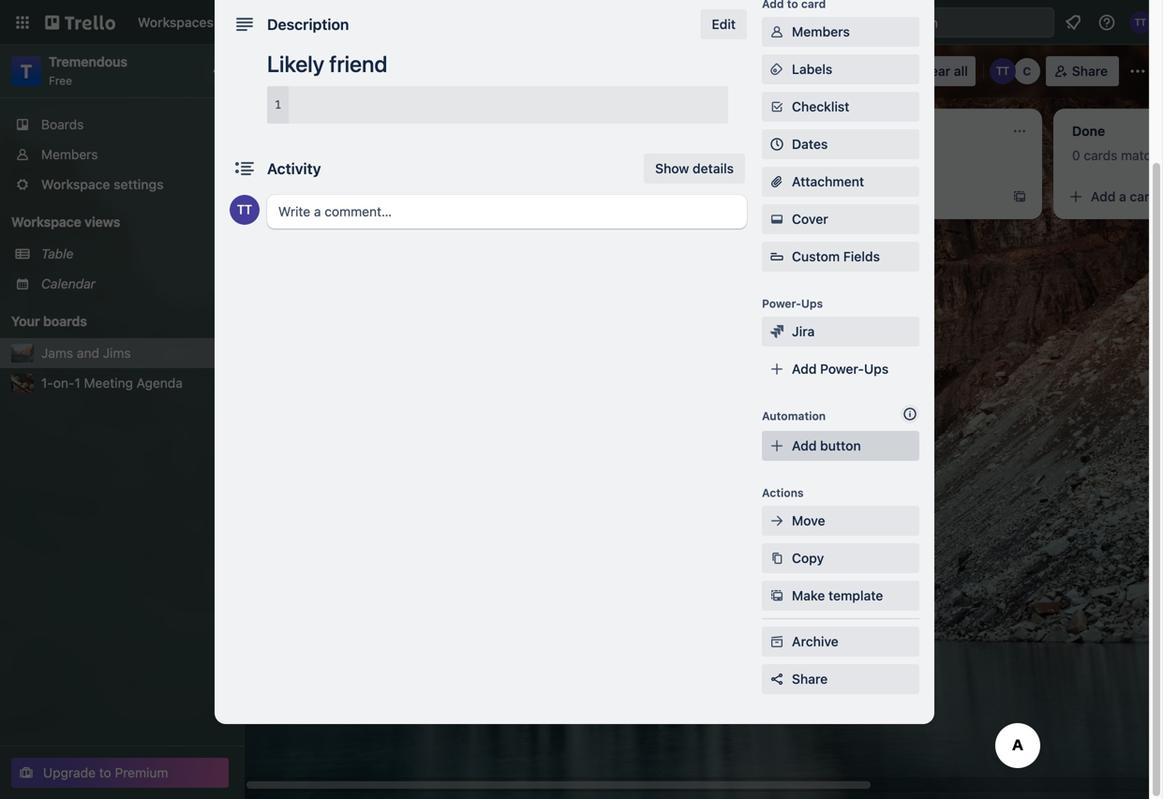 Task type: describe. For each thing, give the bounding box(es) containing it.
checklist link
[[762, 92, 920, 122]]

show
[[656, 161, 690, 176]]

open information menu image
[[1098, 13, 1117, 32]]

jams and jims inside text field
[[268, 61, 388, 81]]

1 horizontal spatial card
[[550, 148, 577, 163]]

details
[[693, 161, 734, 176]]

table link
[[41, 245, 233, 264]]

1 vertical spatial share button
[[762, 665, 920, 695]]

clear
[[919, 63, 951, 79]]

move link
[[762, 506, 920, 536]]

meeting
[[84, 376, 133, 391]]

automation
[[762, 410, 826, 423]]

1 0 from the left
[[274, 148, 282, 163]]

attachment button
[[762, 167, 920, 197]]

jims inside 'link'
[[103, 346, 131, 361]]

0 cards match f
[[1073, 148, 1164, 163]]

Board name text field
[[259, 56, 398, 86]]

add a card button for create from template… image
[[263, 182, 469, 212]]

dates button
[[762, 129, 920, 159]]

workspace
[[11, 214, 81, 230]]

c
[[1024, 65, 1032, 78]]

make
[[792, 589, 826, 604]]

0 vertical spatial share button
[[1046, 56, 1120, 86]]

clear all
[[919, 63, 969, 79]]

agenda
[[137, 376, 183, 391]]

description
[[267, 15, 349, 33]]

activity
[[267, 160, 321, 178]]

chestercheeetah (chestercheeetah) image
[[1015, 58, 1041, 84]]

a for add a card button associated with create from template… image
[[321, 189, 328, 204]]

matches
[[580, 148, 632, 163]]

0 horizontal spatial power-
[[762, 297, 802, 310]]

and inside 'link'
[[77, 346, 99, 361]]

custom
[[792, 249, 841, 264]]

views
[[85, 214, 120, 230]]

1 horizontal spatial members link
[[762, 17, 920, 47]]

jims inside text field
[[350, 61, 388, 81]]

dates
[[792, 136, 828, 152]]

archive link
[[762, 627, 920, 657]]

sm image for jira
[[768, 323, 787, 341]]

search image
[[875, 15, 890, 30]]

automation image
[[765, 56, 792, 83]]

t
[[20, 60, 32, 82]]

terry turtle (terryturtle) image
[[230, 195, 260, 225]]

custom fields button
[[762, 248, 920, 266]]

free
[[49, 74, 72, 87]]

tremendous free
[[49, 54, 128, 87]]

add power-ups link
[[762, 355, 920, 385]]

move
[[792, 513, 826, 529]]

archive
[[792, 634, 839, 650]]

make template link
[[762, 581, 920, 611]]

2 0 from the left
[[807, 148, 815, 163]]

0 horizontal spatial members link
[[0, 140, 244, 170]]

all
[[955, 63, 969, 79]]

sm image for members
[[768, 23, 787, 41]]

your
[[11, 314, 40, 329]]

a for create from template… icon add a card button
[[854, 189, 861, 204]]

boards
[[41, 117, 84, 132]]

nextdoor neighbor
[[540, 181, 656, 197]]

0 notifications image
[[1063, 11, 1085, 34]]

boards
[[43, 314, 87, 329]]

t link
[[11, 56, 41, 86]]

1 vertical spatial share
[[792, 672, 828, 687]]

sm image for copy
[[768, 550, 787, 568]]

add button button
[[762, 431, 920, 461]]

nextdoor
[[540, 181, 596, 197]]

labels
[[792, 61, 833, 77]]

add power-ups
[[792, 362, 889, 377]]

3 match from the left
[[1122, 148, 1159, 163]]

custom fields
[[792, 249, 881, 264]]

and inside text field
[[316, 61, 346, 81]]

copy link
[[762, 544, 920, 574]]

to
[[99, 766, 111, 781]]

button
[[821, 438, 862, 454]]

nextdoor neighbor link
[[540, 180, 758, 199]]

upgrade to premium
[[43, 766, 168, 781]]

0 vertical spatial 1
[[540, 148, 546, 163]]

sm image for cover
[[768, 210, 787, 229]]

friend
[[330, 51, 388, 77]]

create from template… image
[[1013, 189, 1028, 204]]

jams and jims link
[[41, 344, 210, 363]]

add a card button for create from template… icon
[[795, 182, 1002, 212]]

3 cards from the left
[[1085, 148, 1118, 163]]

make template
[[792, 589, 884, 604]]

Search field
[[890, 8, 1054, 37]]

jams and jims inside 'link'
[[41, 346, 131, 361]]

2 filters from the left
[[636, 148, 670, 163]]



Task type: vqa. For each thing, say whether or not it's contained in the screenshot.
right Greg Robinson (gregrobinson96) image
no



Task type: locate. For each thing, give the bounding box(es) containing it.
card
[[550, 148, 577, 163], [332, 189, 359, 204], [864, 189, 892, 204]]

c button
[[1015, 58, 1041, 84]]

primary element
[[0, 0, 1164, 45]]

1 horizontal spatial jims
[[350, 61, 388, 81]]

likely
[[267, 51, 325, 77]]

members up labels
[[792, 24, 850, 39]]

1 add a card from the left
[[293, 189, 359, 204]]

0 vertical spatial members
[[792, 24, 850, 39]]

sm image down sm icon
[[768, 98, 787, 116]]

0 horizontal spatial filters
[[364, 148, 398, 163]]

show details
[[656, 161, 734, 176]]

3 sm image from the top
[[768, 210, 787, 229]]

0 left f
[[1073, 148, 1081, 163]]

sm image for archive
[[768, 633, 787, 652]]

add a card button down the activity on the top left of the page
[[263, 182, 469, 212]]

1 0 cards match filters from the left
[[274, 148, 398, 163]]

0 horizontal spatial cards
[[286, 148, 319, 163]]

4 sm image from the top
[[768, 323, 787, 341]]

labels link
[[762, 54, 920, 84]]

1 horizontal spatial add a card button
[[795, 182, 1002, 212]]

add a card
[[293, 189, 359, 204], [825, 189, 892, 204]]

power- inside add power-ups link
[[821, 362, 865, 377]]

1-on-1 meeting agenda
[[41, 376, 183, 391]]

1 horizontal spatial share
[[1073, 63, 1109, 79]]

sm image left jira
[[768, 323, 787, 341]]

terry turtle (terryturtle) image inside "primary" element
[[1130, 11, 1153, 34]]

1 horizontal spatial members
[[792, 24, 850, 39]]

add down the activity on the top left of the page
[[293, 189, 317, 204]]

filters
[[364, 148, 398, 163], [636, 148, 670, 163], [897, 148, 931, 163]]

and down description
[[316, 61, 346, 81]]

2 sm image from the top
[[768, 98, 787, 116]]

terry turtle (terryturtle) image left c
[[990, 58, 1016, 84]]

jams inside text field
[[268, 61, 312, 81]]

2 horizontal spatial match
[[1122, 148, 1159, 163]]

2 match from the left
[[855, 148, 893, 163]]

cover
[[792, 211, 829, 227]]

1 vertical spatial 1
[[74, 376, 80, 391]]

show details link
[[644, 154, 746, 184]]

0 horizontal spatial 0
[[274, 148, 282, 163]]

1 horizontal spatial match
[[855, 148, 893, 163]]

1 add a card button from the left
[[263, 182, 469, 212]]

add a card down the activity on the top left of the page
[[293, 189, 359, 204]]

0 vertical spatial power-
[[762, 297, 802, 310]]

jams up on-
[[41, 346, 73, 361]]

sm image left archive
[[768, 633, 787, 652]]

power- up automation
[[821, 362, 865, 377]]

filters
[[827, 63, 866, 79]]

add down automation
[[792, 438, 817, 454]]

2 horizontal spatial cards
[[1085, 148, 1118, 163]]

share button down 'archive' link
[[762, 665, 920, 695]]

jams and jims down description
[[268, 61, 388, 81]]

1 horizontal spatial 0
[[807, 148, 815, 163]]

jams down description
[[268, 61, 312, 81]]

1 horizontal spatial ups
[[865, 362, 889, 377]]

1 vertical spatial jams and jims
[[41, 346, 131, 361]]

tremendous
[[49, 54, 128, 69]]

filters right the activity on the top left of the page
[[364, 148, 398, 163]]

premium
[[115, 766, 168, 781]]

add a card for create from template… icon
[[825, 189, 892, 204]]

show menu image
[[1129, 62, 1148, 81]]

1 vertical spatial ups
[[865, 362, 889, 377]]

sm image left make
[[768, 587, 787, 606]]

0 up attachment
[[807, 148, 815, 163]]

1 vertical spatial terry turtle (terryturtle) image
[[990, 58, 1016, 84]]

jims up 1-on-1 meeting agenda
[[103, 346, 131, 361]]

match right the activity on the top left of the page
[[323, 148, 360, 163]]

members link down boards
[[0, 140, 244, 170]]

actions
[[762, 487, 804, 500]]

boards link
[[0, 110, 244, 140]]

filters button
[[799, 56, 911, 86]]

0 horizontal spatial card
[[332, 189, 359, 204]]

sm image for checklist
[[768, 98, 787, 116]]

0 horizontal spatial jims
[[103, 346, 131, 361]]

members for the leftmost members link
[[41, 147, 98, 162]]

upgrade
[[43, 766, 96, 781]]

1 sm image from the top
[[768, 23, 787, 41]]

0 vertical spatial and
[[316, 61, 346, 81]]

a down the activity on the top left of the page
[[321, 189, 328, 204]]

7 sm image from the top
[[768, 587, 787, 606]]

sm image inside cover link
[[768, 210, 787, 229]]

jims right likely
[[350, 61, 388, 81]]

0 horizontal spatial share
[[792, 672, 828, 687]]

1 inside 1-on-1 meeting agenda link
[[74, 376, 80, 391]]

0 vertical spatial share
[[1073, 63, 1109, 79]]

0 horizontal spatial jams and jims
[[41, 346, 131, 361]]

0 horizontal spatial terry turtle (terryturtle) image
[[990, 58, 1016, 84]]

1-
[[41, 376, 53, 391]]

add a card button up fields
[[795, 182, 1002, 212]]

1 vertical spatial and
[[77, 346, 99, 361]]

0 horizontal spatial match
[[323, 148, 360, 163]]

workspace views
[[11, 214, 120, 230]]

card for create from template… image
[[332, 189, 359, 204]]

1 cards from the left
[[286, 148, 319, 163]]

1 horizontal spatial a
[[854, 189, 861, 204]]

sm image left copy
[[768, 550, 787, 568]]

members for the rightmost members link
[[792, 24, 850, 39]]

terry turtle (terryturtle) image right open information menu 'image'
[[1130, 11, 1153, 34]]

calendar
[[41, 276, 96, 292]]

template
[[829, 589, 884, 604]]

8 sm image from the top
[[768, 633, 787, 652]]

a down "dates" button at the right top of the page
[[854, 189, 861, 204]]

filters up attachment button
[[897, 148, 931, 163]]

1 filters from the left
[[364, 148, 398, 163]]

sm image inside members link
[[768, 23, 787, 41]]

0 vertical spatial members link
[[762, 17, 920, 47]]

power-ups
[[762, 297, 824, 310]]

back to home image
[[45, 8, 115, 38]]

0 horizontal spatial share button
[[762, 665, 920, 695]]

1 horizontal spatial terry turtle (terryturtle) image
[[1130, 11, 1153, 34]]

0 horizontal spatial add a card
[[293, 189, 359, 204]]

share
[[1073, 63, 1109, 79], [792, 672, 828, 687]]

0 vertical spatial terry turtle (terryturtle) image
[[1130, 11, 1153, 34]]

0 horizontal spatial 0 cards match filters
[[274, 148, 398, 163]]

share down archive
[[792, 672, 828, 687]]

sm image inside 'archive' link
[[768, 633, 787, 652]]

add up cover
[[825, 189, 850, 204]]

3 0 from the left
[[1073, 148, 1081, 163]]

1 horizontal spatial share button
[[1046, 56, 1120, 86]]

share left 'show menu' icon
[[1073, 63, 1109, 79]]

add
[[293, 189, 317, 204], [825, 189, 850, 204], [792, 362, 817, 377], [792, 438, 817, 454]]

cover link
[[762, 204, 920, 234]]

1 horizontal spatial filters
[[636, 148, 670, 163]]

members link up labels link
[[762, 17, 920, 47]]

0 horizontal spatial members
[[41, 147, 98, 162]]

terry turtle (terryturtle) image
[[1130, 11, 1153, 34], [990, 58, 1016, 84]]

2 add a card from the left
[[825, 189, 892, 204]]

0 horizontal spatial add a card button
[[263, 182, 469, 212]]

1 horizontal spatial add a card
[[825, 189, 892, 204]]

1 vertical spatial jams
[[41, 346, 73, 361]]

attachment
[[792, 174, 865, 189]]

0 down likely
[[274, 148, 282, 163]]

checklist
[[792, 99, 850, 114]]

card for create from template… icon
[[864, 189, 892, 204]]

add a card for create from template… image
[[293, 189, 359, 204]]

1 a from the left
[[321, 189, 328, 204]]

ups up jira
[[802, 297, 824, 310]]

your boards with 2 items element
[[11, 310, 189, 333]]

match left f
[[1122, 148, 1159, 163]]

2 0 cards match filters from the left
[[807, 148, 931, 163]]

clear all button
[[911, 56, 976, 86]]

1 horizontal spatial cards
[[818, 148, 852, 163]]

upgrade to premium link
[[11, 759, 229, 789]]

0 horizontal spatial jams
[[41, 346, 73, 361]]

Write a comment text field
[[267, 195, 747, 229]]

0 vertical spatial jims
[[350, 61, 388, 81]]

0 vertical spatial jams
[[268, 61, 312, 81]]

tremendous link
[[49, 54, 128, 69]]

table
[[41, 246, 74, 262]]

add inside button
[[792, 438, 817, 454]]

5 sm image from the top
[[768, 512, 787, 531]]

your boards
[[11, 314, 87, 329]]

add down jira
[[792, 362, 817, 377]]

2 horizontal spatial filters
[[897, 148, 931, 163]]

add button
[[792, 438, 862, 454]]

0
[[274, 148, 282, 163], [807, 148, 815, 163], [1073, 148, 1081, 163]]

fields
[[844, 249, 881, 264]]

share button
[[1046, 56, 1120, 86], [762, 665, 920, 695]]

likely friend
[[267, 51, 388, 77]]

jams inside 'link'
[[41, 346, 73, 361]]

edit
[[712, 16, 736, 32]]

share button down 0 notifications "image"
[[1046, 56, 1120, 86]]

filters up nextdoor neighbor 'link'
[[636, 148, 670, 163]]

edit button
[[701, 9, 747, 39]]

cards up attachment
[[818, 148, 852, 163]]

0 cards match filters
[[274, 148, 398, 163], [807, 148, 931, 163]]

1 horizontal spatial jams
[[268, 61, 312, 81]]

power- up jira
[[762, 297, 802, 310]]

0 horizontal spatial 1
[[74, 376, 80, 391]]

1 up nextdoor
[[540, 148, 546, 163]]

add a card button
[[263, 182, 469, 212], [795, 182, 1002, 212]]

3 filters from the left
[[897, 148, 931, 163]]

sm image inside checklist "link"
[[768, 98, 787, 116]]

2 cards from the left
[[818, 148, 852, 163]]

1 right 1-
[[74, 376, 80, 391]]

f
[[1163, 148, 1164, 163]]

sm image left cover
[[768, 210, 787, 229]]

6 sm image from the top
[[768, 550, 787, 568]]

sm image inside "copy" link
[[768, 550, 787, 568]]

jims
[[350, 61, 388, 81], [103, 346, 131, 361]]

2 add a card button from the left
[[795, 182, 1002, 212]]

1 match from the left
[[323, 148, 360, 163]]

0 horizontal spatial a
[[321, 189, 328, 204]]

add a card up cover
[[825, 189, 892, 204]]

1 horizontal spatial and
[[316, 61, 346, 81]]

1 vertical spatial members
[[41, 147, 98, 162]]

sm image
[[768, 23, 787, 41], [768, 98, 787, 116], [768, 210, 787, 229], [768, 323, 787, 341], [768, 512, 787, 531], [768, 550, 787, 568], [768, 587, 787, 606], [768, 633, 787, 652]]

0 cards match filters up attachment button
[[807, 148, 931, 163]]

sm image
[[768, 60, 787, 79]]

create from template… image
[[480, 189, 495, 204]]

on-
[[53, 376, 74, 391]]

1 vertical spatial jims
[[103, 346, 131, 361]]

and
[[316, 61, 346, 81], [77, 346, 99, 361]]

neighbor
[[600, 181, 656, 197]]

jams and jims down the your boards with 2 items element at the top left of page
[[41, 346, 131, 361]]

cards
[[286, 148, 319, 163], [818, 148, 852, 163], [1085, 148, 1118, 163]]

sm image for make template
[[768, 587, 787, 606]]

1 horizontal spatial power-
[[821, 362, 865, 377]]

2 horizontal spatial 0
[[1073, 148, 1081, 163]]

ups up add button button
[[865, 362, 889, 377]]

members
[[792, 24, 850, 39], [41, 147, 98, 162]]

0 vertical spatial jams and jims
[[268, 61, 388, 81]]

1 vertical spatial members link
[[0, 140, 244, 170]]

calendar link
[[41, 275, 233, 294]]

2 a from the left
[[854, 189, 861, 204]]

power-
[[762, 297, 802, 310], [821, 362, 865, 377]]

match
[[323, 148, 360, 163], [855, 148, 893, 163], [1122, 148, 1159, 163]]

2 horizontal spatial card
[[864, 189, 892, 204]]

match up attachment button
[[855, 148, 893, 163]]

1-on-1 meeting agenda link
[[41, 374, 233, 393]]

1 vertical spatial power-
[[821, 362, 865, 377]]

0 horizontal spatial and
[[77, 346, 99, 361]]

cards left f
[[1085, 148, 1118, 163]]

ups
[[802, 297, 824, 310], [865, 362, 889, 377]]

cards down jams and jims text field
[[286, 148, 319, 163]]

sm image inside make template link
[[768, 587, 787, 606]]

1 card matches filters
[[540, 148, 670, 163]]

sm image inside move link
[[768, 512, 787, 531]]

1 horizontal spatial 1
[[540, 148, 546, 163]]

a
[[321, 189, 328, 204], [854, 189, 861, 204]]

and down the your boards with 2 items element at the top left of page
[[77, 346, 99, 361]]

copy
[[792, 551, 825, 566]]

0 cards match filters down jams and jims text field
[[274, 148, 398, 163]]

1 horizontal spatial jams and jims
[[268, 61, 388, 81]]

sm image up sm icon
[[768, 23, 787, 41]]

jira
[[792, 324, 815, 340]]

sm image for move
[[768, 512, 787, 531]]

1 horizontal spatial 0 cards match filters
[[807, 148, 931, 163]]

members link
[[762, 17, 920, 47], [0, 140, 244, 170]]

0 vertical spatial ups
[[802, 297, 824, 310]]

sm image down the actions
[[768, 512, 787, 531]]

members down boards
[[41, 147, 98, 162]]

0 horizontal spatial ups
[[802, 297, 824, 310]]



